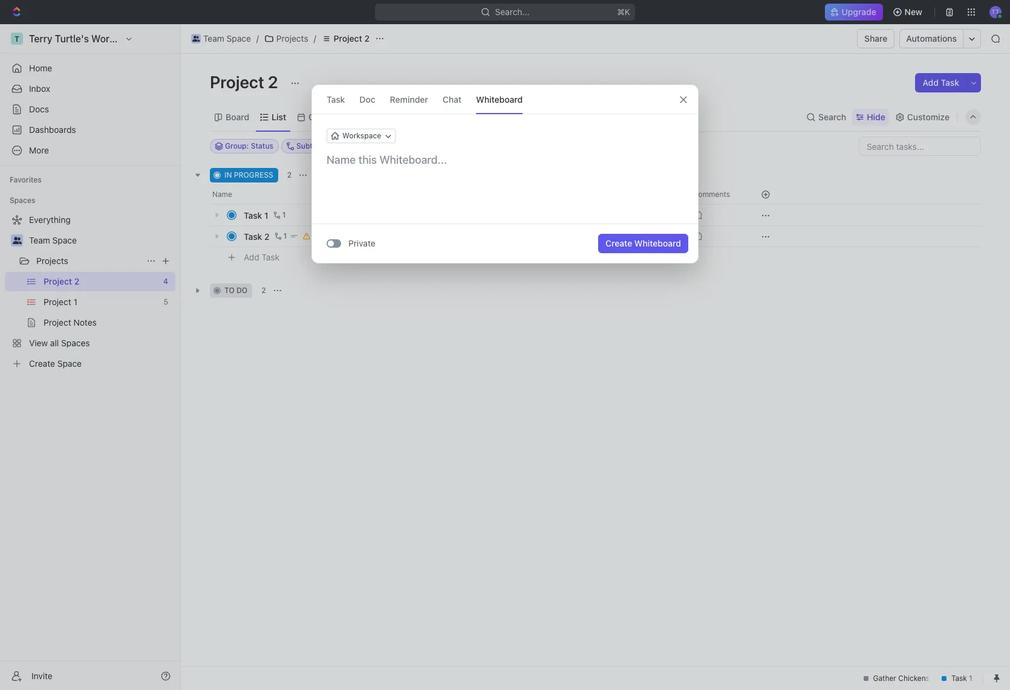 Task type: locate. For each thing, give the bounding box(es) containing it.
home link
[[5, 59, 175, 78]]

user group image
[[192, 36, 200, 42]]

0 vertical spatial 1 button
[[271, 209, 288, 221]]

1 horizontal spatial add task
[[923, 77, 960, 88]]

1 horizontal spatial team space
[[203, 33, 251, 44]]

new
[[905, 7, 923, 17]]

workspace
[[342, 131, 381, 140]]

0 horizontal spatial add task
[[244, 252, 280, 262]]

add task up customize
[[923, 77, 960, 88]]

upgrade link
[[825, 4, 883, 21]]

0 horizontal spatial space
[[52, 235, 77, 246]]

docs link
[[5, 100, 175, 119]]

whiteboard
[[476, 94, 523, 104], [635, 238, 681, 249]]

add task button down the "task 2"
[[238, 250, 284, 265]]

0 vertical spatial project
[[334, 33, 362, 44]]

/
[[256, 33, 259, 44], [314, 33, 316, 44]]

1 horizontal spatial whiteboard
[[635, 238, 681, 249]]

0 vertical spatial add task button
[[916, 73, 967, 93]]

1 horizontal spatial projects
[[276, 33, 308, 44]]

0 horizontal spatial project 2
[[210, 72, 282, 92]]

gantt link
[[408, 109, 433, 126]]

project
[[334, 33, 362, 44], [210, 72, 264, 92]]

chat button
[[443, 85, 462, 114]]

projects link inside tree
[[36, 252, 142, 271]]

private
[[348, 238, 375, 249]]

favorites
[[10, 175, 42, 185]]

search...
[[495, 7, 530, 17]]

invite
[[31, 671, 53, 682]]

0 horizontal spatial projects link
[[36, 252, 142, 271]]

board
[[226, 112, 249, 122]]

team space
[[203, 33, 251, 44], [29, 235, 77, 246]]

reminder
[[390, 94, 428, 104]]

team space link
[[188, 31, 254, 46], [29, 231, 173, 250]]

team space right user group image
[[29, 235, 77, 246]]

tree
[[5, 211, 175, 374]]

1 horizontal spatial space
[[227, 33, 251, 44]]

table
[[367, 112, 389, 122]]

whiteboard right the create
[[635, 238, 681, 249]]

user group image
[[12, 237, 21, 244]]

0 vertical spatial add
[[923, 77, 939, 88]]

0 horizontal spatial team space
[[29, 235, 77, 246]]

gantt
[[411, 112, 433, 122]]

add task button
[[916, 73, 967, 93], [238, 250, 284, 265]]

task up calendar at left
[[327, 94, 345, 104]]

1 horizontal spatial project 2
[[334, 33, 370, 44]]

team right user group icon
[[203, 33, 224, 44]]

space right user group image
[[52, 235, 77, 246]]

add up customize
[[923, 77, 939, 88]]

0 horizontal spatial add
[[244, 252, 259, 262]]

1 right the task 1
[[282, 211, 286, 220]]

automations
[[907, 33, 957, 44]]

projects
[[276, 33, 308, 44], [36, 256, 68, 266]]

dialog
[[312, 85, 699, 264]]

team space right user group icon
[[203, 33, 251, 44]]

1 vertical spatial add
[[244, 252, 259, 262]]

inbox
[[29, 83, 50, 94]]

doc button
[[360, 85, 375, 114]]

1 vertical spatial whiteboard
[[635, 238, 681, 249]]

1 vertical spatial 1 button
[[272, 230, 289, 243]]

1 vertical spatial project 2
[[210, 72, 282, 92]]

search
[[819, 112, 846, 122]]

1 vertical spatial projects link
[[36, 252, 142, 271]]

doc
[[360, 94, 375, 104]]

task down the task 1
[[244, 231, 262, 242]]

task for task 1
[[244, 210, 262, 221]]

1 vertical spatial team space link
[[29, 231, 173, 250]]

0 horizontal spatial add task button
[[238, 250, 284, 265]]

1 button for 1
[[271, 209, 288, 221]]

team
[[203, 33, 224, 44], [29, 235, 50, 246]]

0 horizontal spatial team
[[29, 235, 50, 246]]

to
[[224, 286, 235, 295]]

calendar link
[[306, 109, 345, 126]]

share
[[865, 33, 888, 44]]

share button
[[857, 29, 895, 48]]

team right user group image
[[29, 235, 50, 246]]

projects link
[[261, 31, 311, 46], [36, 252, 142, 271]]

task 1
[[244, 210, 268, 221]]

1 vertical spatial add task
[[244, 252, 280, 262]]

1 horizontal spatial add task button
[[916, 73, 967, 93]]

1 horizontal spatial team space link
[[188, 31, 254, 46]]

1 vertical spatial space
[[52, 235, 77, 246]]

space
[[227, 33, 251, 44], [52, 235, 77, 246]]

add
[[923, 77, 939, 88], [244, 252, 259, 262]]

1 horizontal spatial team
[[203, 33, 224, 44]]

task up the "task 2"
[[244, 210, 262, 221]]

to do
[[224, 286, 248, 295]]

sidebar navigation
[[0, 24, 181, 691]]

1 button right the task 1
[[271, 209, 288, 221]]

1 button right the "task 2"
[[272, 230, 289, 243]]

progress
[[234, 171, 273, 180]]

space right user group icon
[[227, 33, 251, 44]]

list
[[272, 112, 286, 122]]

1 for task 2
[[283, 232, 287, 241]]

1 horizontal spatial /
[[314, 33, 316, 44]]

0 vertical spatial project 2
[[334, 33, 370, 44]]

1 button
[[271, 209, 288, 221], [272, 230, 289, 243]]

1 horizontal spatial projects link
[[261, 31, 311, 46]]

tree containing team space
[[5, 211, 175, 374]]

1
[[264, 210, 268, 221], [282, 211, 286, 220], [283, 232, 287, 241]]

1 horizontal spatial project
[[334, 33, 362, 44]]

0 horizontal spatial /
[[256, 33, 259, 44]]

Name this Whiteboard... field
[[312, 153, 698, 168]]

0 horizontal spatial whiteboard
[[476, 94, 523, 104]]

hide
[[867, 112, 886, 122]]

0 horizontal spatial project
[[210, 72, 264, 92]]

dialog containing task
[[312, 85, 699, 264]]

1 right the "task 2"
[[283, 232, 287, 241]]

1 vertical spatial projects
[[36, 256, 68, 266]]

1 up the "task 2"
[[264, 210, 268, 221]]

add down the "task 2"
[[244, 252, 259, 262]]

task button
[[327, 85, 345, 114]]

0 horizontal spatial projects
[[36, 256, 68, 266]]

project 2 inside project 2 link
[[334, 33, 370, 44]]

add task
[[923, 77, 960, 88], [244, 252, 280, 262]]

1 horizontal spatial add
[[923, 77, 939, 88]]

0 vertical spatial add task
[[923, 77, 960, 88]]

2
[[364, 33, 370, 44], [268, 72, 278, 92], [287, 171, 292, 180], [264, 231, 270, 242], [261, 286, 266, 295]]

1 vertical spatial team
[[29, 235, 50, 246]]

add task down the "task 2"
[[244, 252, 280, 262]]

task
[[941, 77, 960, 88], [327, 94, 345, 104], [244, 210, 262, 221], [244, 231, 262, 242], [262, 252, 280, 262]]

project 2
[[334, 33, 370, 44], [210, 72, 282, 92]]

add task button up customize
[[916, 73, 967, 93]]

hide button
[[853, 109, 889, 126]]

1 vertical spatial add task button
[[238, 250, 284, 265]]

1 vertical spatial team space
[[29, 235, 77, 246]]

whiteboard right chat
[[476, 94, 523, 104]]

space inside tree
[[52, 235, 77, 246]]

dashboards
[[29, 125, 76, 135]]



Task type: describe. For each thing, give the bounding box(es) containing it.
create whiteboard
[[606, 238, 681, 249]]

board link
[[223, 109, 249, 126]]

table link
[[365, 109, 389, 126]]

search button
[[803, 109, 850, 126]]

list link
[[269, 109, 286, 126]]

dashboards link
[[5, 120, 175, 140]]

whiteboard button
[[476, 85, 523, 114]]

tree inside sidebar navigation
[[5, 211, 175, 374]]

1 for task 1
[[282, 211, 286, 220]]

task 2
[[244, 231, 270, 242]]

team space inside tree
[[29, 235, 77, 246]]

favorites button
[[5, 173, 46, 188]]

customize button
[[892, 109, 953, 126]]

2 / from the left
[[314, 33, 316, 44]]

do
[[237, 286, 248, 295]]

docs
[[29, 104, 49, 114]]

customize
[[907, 112, 950, 122]]

1 vertical spatial project
[[210, 72, 264, 92]]

1 / from the left
[[256, 33, 259, 44]]

create whiteboard button
[[598, 234, 688, 253]]

add for the bottommost "add task" 'button'
[[244, 252, 259, 262]]

team inside tree
[[29, 235, 50, 246]]

add for the rightmost "add task" 'button'
[[923, 77, 939, 88]]

0 vertical spatial space
[[227, 33, 251, 44]]

new button
[[888, 2, 930, 22]]

task for task 2
[[244, 231, 262, 242]]

calendar
[[309, 112, 345, 122]]

whiteboard inside create whiteboard button
[[635, 238, 681, 249]]

create
[[606, 238, 632, 249]]

0 vertical spatial projects
[[276, 33, 308, 44]]

0 vertical spatial whiteboard
[[476, 94, 523, 104]]

0 vertical spatial projects link
[[261, 31, 311, 46]]

projects inside tree
[[36, 256, 68, 266]]

inbox link
[[5, 79, 175, 99]]

task up customize
[[941, 77, 960, 88]]

0 horizontal spatial team space link
[[29, 231, 173, 250]]

chat
[[443, 94, 462, 104]]

workspace button
[[327, 129, 396, 143]]

0 vertical spatial team
[[203, 33, 224, 44]]

upgrade
[[842, 7, 877, 17]]

0 vertical spatial team space link
[[188, 31, 254, 46]]

home
[[29, 63, 52, 73]]

Search tasks... text field
[[860, 137, 981, 155]]

1 button for 2
[[272, 230, 289, 243]]

project 2 link
[[319, 31, 373, 46]]

⌘k
[[617, 7, 630, 17]]

reminder button
[[390, 85, 428, 114]]

in
[[224, 171, 232, 180]]

task for task
[[327, 94, 345, 104]]

0 vertical spatial team space
[[203, 33, 251, 44]]

workspace button
[[327, 129, 396, 143]]

spaces
[[10, 196, 35, 205]]

in progress
[[224, 171, 273, 180]]

task down the "task 2"
[[262, 252, 280, 262]]

automations button
[[900, 30, 963, 48]]



Task type: vqa. For each thing, say whether or not it's contained in the screenshot.
the leftmost project
yes



